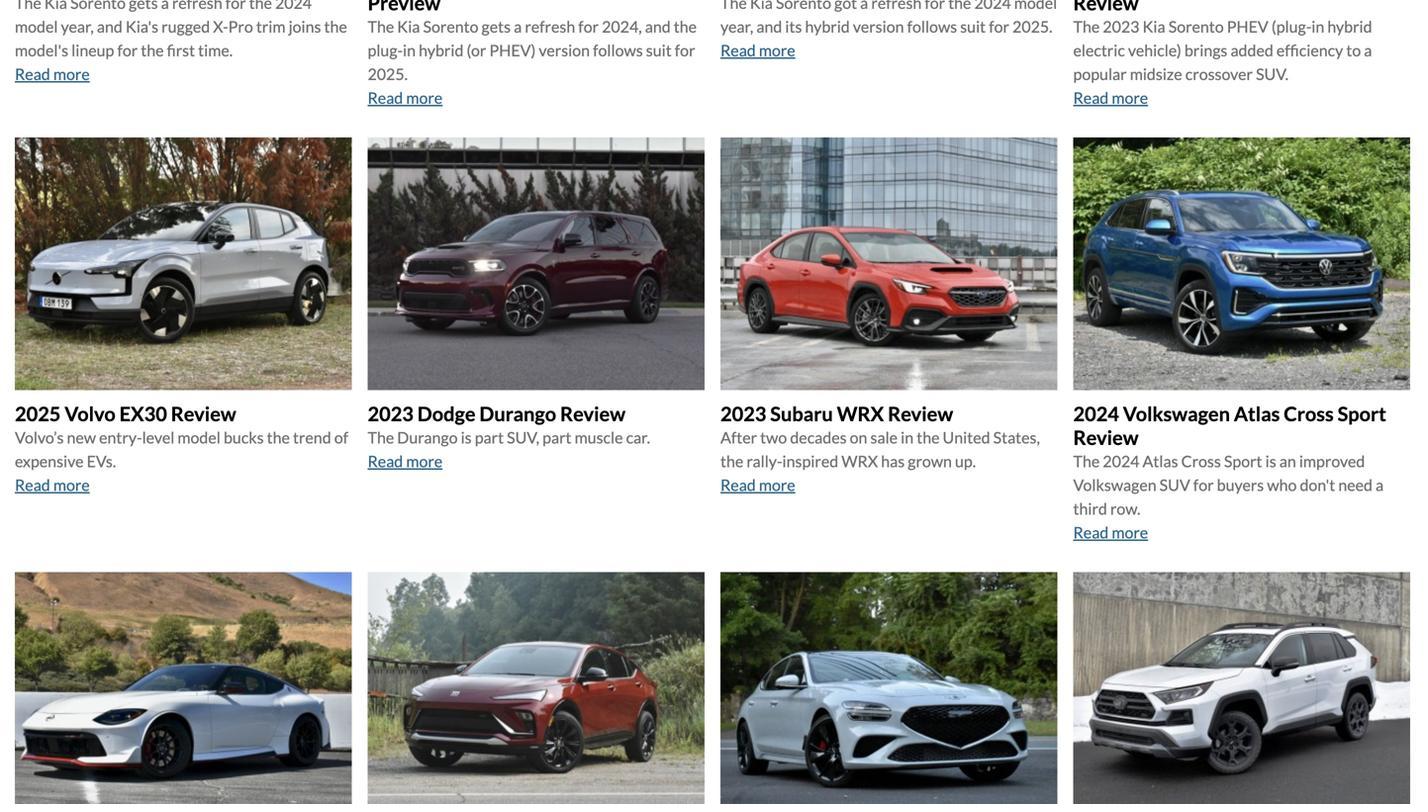 Task type: locate. For each thing, give the bounding box(es) containing it.
review inside 2024 volkswagen atlas cross sport review the 2024 atlas cross sport is an improved volkswagen suv for buyers who don't need a third row. read more
[[1073, 426, 1139, 450]]

volkswagen
[[1123, 402, 1230, 426], [1073, 476, 1157, 495]]

1 vertical spatial durango
[[397, 428, 458, 447]]

1 horizontal spatial version
[[853, 17, 904, 36]]

1 horizontal spatial durango
[[479, 402, 556, 426]]

grown
[[908, 452, 952, 471]]

in up efficiency
[[1312, 17, 1325, 36]]

2023
[[1103, 17, 1140, 36], [368, 402, 414, 426], [721, 402, 767, 426]]

2 horizontal spatial 2023
[[1103, 17, 1140, 36]]

sorento up its
[[776, 0, 831, 13]]

0 horizontal spatial cross
[[1181, 452, 1221, 471]]

1 horizontal spatial model
[[178, 428, 221, 447]]

the inside the kia sorento gets a refresh for the 2024 model year, and kia's rugged x-pro trim joins the model's lineup for the first time. read more
[[15, 0, 41, 13]]

vehicle)
[[1128, 41, 1182, 60]]

rally-
[[747, 452, 783, 471]]

1 vertical spatial cross
[[1181, 452, 1221, 471]]

refresh up phev)
[[525, 17, 575, 36]]

more inside the kia sorento gets a refresh for the 2024 model year, and kia's rugged x-pro trim joins the model's lineup for the first time. read more
[[53, 64, 90, 84]]

refresh inside the kia sorento gets a refresh for the 2024 model year, and kia's rugged x-pro trim joins the model's lineup for the first time. read more
[[172, 0, 222, 13]]

1 horizontal spatial cross
[[1284, 402, 1334, 426]]

review for 2023 subaru wrx review
[[888, 402, 953, 426]]

hybrid inside the kia sorento got a refresh for the 2024 model year, and its hybrid version follows suit for 2025. read more
[[805, 17, 850, 36]]

cross up suv on the right bottom
[[1181, 452, 1221, 471]]

1 horizontal spatial and
[[645, 17, 671, 36]]

sorento up 'brings'
[[1169, 17, 1224, 36]]

1 horizontal spatial in
[[901, 428, 914, 447]]

1 year, from the left
[[61, 17, 94, 36]]

electric
[[1073, 41, 1125, 60]]

to
[[1347, 41, 1361, 60]]

efficiency
[[1277, 41, 1343, 60]]

cross
[[1284, 402, 1334, 426], [1181, 452, 1221, 471]]

0 vertical spatial is
[[461, 428, 472, 447]]

0 horizontal spatial refresh
[[172, 0, 222, 13]]

in inside '2023 subaru wrx review after two decades on sale in the united states, the rally-inspired wrx has grown up. read more'
[[901, 428, 914, 447]]

0 horizontal spatial and
[[97, 17, 123, 36]]

kia up model's
[[44, 0, 67, 13]]

2 horizontal spatial refresh
[[871, 0, 922, 13]]

1 horizontal spatial suit
[[960, 17, 986, 36]]

in right the sale
[[901, 428, 914, 447]]

2023 inside the 2023 kia sorento phev (plug-in hybrid electric vehicle) brings added efficiency to a popular midsize crossover suv. read more
[[1103, 17, 1140, 36]]

2025
[[15, 402, 61, 426]]

sorento inside the 2023 kia sorento phev (plug-in hybrid electric vehicle) brings added efficiency to a popular midsize crossover suv. read more
[[1169, 17, 1224, 36]]

after
[[721, 428, 757, 447]]

0 vertical spatial in
[[1312, 17, 1325, 36]]

1 vertical spatial in
[[403, 41, 416, 60]]

0 horizontal spatial 2025.
[[368, 64, 408, 84]]

more
[[759, 41, 796, 60], [53, 64, 90, 84], [406, 88, 443, 108], [1112, 88, 1148, 108], [406, 452, 443, 471], [53, 476, 90, 495], [759, 476, 796, 495], [1112, 523, 1148, 542]]

for inside 2024 volkswagen atlas cross sport review the 2024 atlas cross sport is an improved volkswagen suv for buyers who don't need a third row. read more
[[1194, 476, 1214, 495]]

bucks
[[224, 428, 264, 447]]

read inside the kia sorento got a refresh for the 2024 model year, and its hybrid version follows suit for 2025. read more
[[721, 41, 756, 60]]

2024 buick envista test drive review image
[[368, 573, 705, 805]]

new
[[67, 428, 96, 447]]

a up rugged
[[161, 0, 169, 13]]

1 and from the left
[[97, 17, 123, 36]]

the inside the kia sorento got a refresh for the 2024 model year, and its hybrid version follows suit for 2025. read more
[[948, 0, 971, 13]]

suit inside the kia sorento gets a refresh for 2024, and the plug-in hybrid (or phev) version follows suit for 2025. read more
[[646, 41, 672, 60]]

2023 up electric
[[1103, 17, 1140, 36]]

2024 inside the kia sorento got a refresh for the 2024 model year, and its hybrid version follows suit for 2025. read more
[[975, 0, 1011, 13]]

1 vertical spatial model
[[15, 17, 58, 36]]

0 vertical spatial atlas
[[1234, 402, 1280, 426]]

the inside the kia sorento gets a refresh for 2024, and the plug-in hybrid (or phev) version follows suit for 2025. read more
[[368, 17, 394, 36]]

model inside the kia sorento gets a refresh for the 2024 model year, and kia's rugged x-pro trim joins the model's lineup for the first time. read more
[[15, 17, 58, 36]]

an
[[1280, 452, 1296, 471]]

the inside the kia sorento gets a refresh for 2024, and the plug-in hybrid (or phev) version follows suit for 2025. read more
[[674, 17, 697, 36]]

the for the kia sorento gets a refresh for 2024, and the plug-in hybrid (or phev) version follows suit for 2025. read more
[[368, 17, 394, 36]]

refresh up rugged
[[172, 0, 222, 13]]

2023 dodge durango review the durango is part suv, part muscle car. read more
[[368, 402, 650, 471]]

a up phev)
[[514, 17, 522, 36]]

gets inside the kia sorento gets a refresh for 2024, and the plug-in hybrid (or phev) version follows suit for 2025. read more
[[482, 17, 511, 36]]

0 horizontal spatial gets
[[129, 0, 158, 13]]

1 vertical spatial is
[[1266, 452, 1277, 471]]

2023 inside '2023 subaru wrx review after two decades on sale in the united states, the rally-inspired wrx has grown up. read more'
[[721, 402, 767, 426]]

the inside 2025 volvo ex30 review volvo's new entry-level model bucks the trend of expensive evs. read more
[[267, 428, 290, 447]]

2021 toyota rav4 test drive review image
[[1073, 573, 1411, 805]]

0 horizontal spatial in
[[403, 41, 416, 60]]

0 vertical spatial volkswagen
[[1123, 402, 1230, 426]]

model's
[[15, 41, 68, 60]]

read inside 2023 dodge durango review the durango is part suv, part muscle car. read more
[[368, 452, 403, 471]]

sport
[[1338, 402, 1387, 426], [1224, 452, 1263, 471]]

model inside the kia sorento got a refresh for the 2024 model year, and its hybrid version follows suit for 2025. read more
[[1014, 0, 1057, 13]]

0 horizontal spatial is
[[461, 428, 472, 447]]

atlas up an
[[1234, 402, 1280, 426]]

2023 subaru wrx review after two decades on sale in the united states, the rally-inspired wrx has grown up. read more
[[721, 402, 1040, 495]]

and inside the kia sorento gets a refresh for the 2024 model year, and kia's rugged x-pro trim joins the model's lineup for the first time. read more
[[97, 17, 123, 36]]

sport up buyers
[[1224, 452, 1263, 471]]

year, inside the kia sorento gets a refresh for the 2024 model year, and kia's rugged x-pro trim joins the model's lineup for the first time. read more
[[61, 17, 94, 36]]

2023 up after
[[721, 402, 767, 426]]

review
[[171, 402, 236, 426], [560, 402, 626, 426], [888, 402, 953, 426], [1073, 426, 1139, 450]]

1 horizontal spatial part
[[543, 428, 572, 447]]

read inside the kia sorento gets a refresh for 2024, and the plug-in hybrid (or phev) version follows suit for 2025. read more
[[368, 88, 403, 108]]

a for rugged
[[161, 0, 169, 13]]

rugged
[[162, 17, 210, 36]]

1 horizontal spatial refresh
[[525, 17, 575, 36]]

0 horizontal spatial part
[[475, 428, 504, 447]]

muscle
[[575, 428, 623, 447]]

2024 nissan z review image
[[15, 573, 352, 805]]

0 horizontal spatial year,
[[61, 17, 94, 36]]

2024 volkswagen atlas cross sport review image
[[1073, 138, 1411, 391]]

version inside the kia sorento gets a refresh for 2024, and the plug-in hybrid (or phev) version follows suit for 2025. read more
[[539, 41, 590, 60]]

1 horizontal spatial hybrid
[[805, 17, 850, 36]]

0 horizontal spatial 2023
[[368, 402, 414, 426]]

follows
[[907, 17, 957, 36], [593, 41, 643, 60]]

and for read
[[757, 17, 782, 36]]

1 horizontal spatial is
[[1266, 452, 1277, 471]]

midsize
[[1130, 64, 1183, 84]]

review inside '2023 subaru wrx review after two decades on sale in the united states, the rally-inspired wrx has grown up. read more'
[[888, 402, 953, 426]]

0 vertical spatial gets
[[129, 0, 158, 13]]

hybrid down got
[[805, 17, 850, 36]]

in left (or
[[403, 41, 416, 60]]

more inside the kia sorento got a refresh for the 2024 model year, and its hybrid version follows suit for 2025. read more
[[759, 41, 796, 60]]

subaru
[[770, 402, 833, 426]]

a right need
[[1376, 476, 1384, 495]]

a right to
[[1364, 41, 1372, 60]]

kia for model's
[[44, 0, 67, 13]]

sport up improved
[[1338, 402, 1387, 426]]

hybrid inside the 2023 kia sorento phev (plug-in hybrid electric vehicle) brings added efficiency to a popular midsize crossover suv. read more
[[1328, 17, 1373, 36]]

gets for (or
[[482, 17, 511, 36]]

0 vertical spatial version
[[853, 17, 904, 36]]

sorento inside the kia sorento got a refresh for the 2024 model year, and its hybrid version follows suit for 2025. read more
[[776, 0, 831, 13]]

atlas up suv on the right bottom
[[1143, 452, 1178, 471]]

sorento up 'lineup'
[[70, 0, 126, 13]]

review up 'bucks'
[[171, 402, 236, 426]]

and right 2024,
[[645, 17, 671, 36]]

0 horizontal spatial suit
[[646, 41, 672, 60]]

part right 'suv,'
[[543, 428, 572, 447]]

2025. inside the kia sorento gets a refresh for 2024, and the plug-in hybrid (or phev) version follows suit for 2025. read more
[[368, 64, 408, 84]]

a
[[161, 0, 169, 13], [860, 0, 868, 13], [514, 17, 522, 36], [1364, 41, 1372, 60], [1376, 476, 1384, 495]]

0 horizontal spatial follows
[[593, 41, 643, 60]]

atlas
[[1234, 402, 1280, 426], [1143, 452, 1178, 471]]

gets up phev)
[[482, 17, 511, 36]]

in
[[1312, 17, 1325, 36], [403, 41, 416, 60], [901, 428, 914, 447]]

gets inside the kia sorento gets a refresh for the 2024 model year, and kia's rugged x-pro trim joins the model's lineup for the first time. read more
[[129, 0, 158, 13]]

kia left got
[[750, 0, 773, 13]]

2023 left dodge
[[368, 402, 414, 426]]

gets
[[129, 0, 158, 13], [482, 17, 511, 36]]

cross up an
[[1284, 402, 1334, 426]]

x-
[[213, 17, 228, 36]]

a inside the kia sorento got a refresh for the 2024 model year, and its hybrid version follows suit for 2025. read more
[[860, 0, 868, 13]]

first
[[167, 41, 195, 60]]

1 horizontal spatial follows
[[907, 17, 957, 36]]

sorento inside the kia sorento gets a refresh for the 2024 model year, and kia's rugged x-pro trim joins the model's lineup for the first time. read more
[[70, 0, 126, 13]]

1 vertical spatial atlas
[[1143, 452, 1178, 471]]

kia inside the kia sorento gets a refresh for the 2024 model year, and kia's rugged x-pro trim joins the model's lineup for the first time. read more
[[44, 0, 67, 13]]

1 vertical spatial 2025.
[[368, 64, 408, 84]]

sorento for its
[[776, 0, 831, 13]]

1 horizontal spatial 2023
[[721, 402, 767, 426]]

review inside 2025 volvo ex30 review volvo's new entry-level model bucks the trend of expensive evs. read more
[[171, 402, 236, 426]]

1 vertical spatial sport
[[1224, 452, 1263, 471]]

1 vertical spatial version
[[539, 41, 590, 60]]

0 vertical spatial follows
[[907, 17, 957, 36]]

2 horizontal spatial hybrid
[[1328, 17, 1373, 36]]

kia
[[44, 0, 67, 13], [750, 0, 773, 13], [397, 17, 420, 36], [1143, 17, 1166, 36]]

kia inside the kia sorento gets a refresh for 2024, and the plug-in hybrid (or phev) version follows suit for 2025. read more
[[397, 17, 420, 36]]

volkswagen up row. on the bottom of the page
[[1073, 476, 1157, 495]]

2024 volkswagen atlas cross sport review the 2024 atlas cross sport is an improved volkswagen suv for buyers who don't need a third row. read more
[[1073, 402, 1387, 542]]

level
[[142, 428, 175, 447]]

need
[[1339, 476, 1373, 495]]

refresh inside the kia sorento got a refresh for the 2024 model year, and its hybrid version follows suit for 2025. read more
[[871, 0, 922, 13]]

1 horizontal spatial 2025.
[[1013, 17, 1053, 36]]

a inside the kia sorento gets a refresh for 2024, and the plug-in hybrid (or phev) version follows suit for 2025. read more
[[514, 17, 522, 36]]

of
[[334, 428, 348, 447]]

model
[[1014, 0, 1057, 13], [15, 17, 58, 36], [178, 428, 221, 447]]

1 horizontal spatial atlas
[[1234, 402, 1280, 426]]

0 horizontal spatial sport
[[1224, 452, 1263, 471]]

version inside the kia sorento got a refresh for the 2024 model year, and its hybrid version follows suit for 2025. read more
[[853, 17, 904, 36]]

read inside 2025 volvo ex30 review volvo's new entry-level model bucks the trend of expensive evs. read more
[[15, 476, 50, 495]]

2 vertical spatial model
[[178, 428, 221, 447]]

and
[[97, 17, 123, 36], [645, 17, 671, 36], [757, 17, 782, 36]]

wrx
[[837, 402, 884, 426], [842, 452, 878, 471]]

the
[[15, 0, 41, 13], [721, 0, 747, 13], [368, 17, 394, 36], [1073, 17, 1100, 36], [368, 428, 394, 447], [1073, 452, 1100, 471]]

and up 'lineup'
[[97, 17, 123, 36]]

sorento up (or
[[423, 17, 479, 36]]

2025 volvo ex30 review volvo's new entry-level model bucks the trend of expensive evs. read more
[[15, 402, 348, 495]]

2 year, from the left
[[721, 17, 754, 36]]

version
[[853, 17, 904, 36], [539, 41, 590, 60]]

0 horizontal spatial model
[[15, 17, 58, 36]]

read inside the 2023 kia sorento phev (plug-in hybrid electric vehicle) brings added efficiency to a popular midsize crossover suv. read more
[[1073, 88, 1109, 108]]

2023 inside 2023 dodge durango review the durango is part suv, part muscle car. read more
[[368, 402, 414, 426]]

2 horizontal spatial model
[[1014, 0, 1057, 13]]

year, inside the kia sorento got a refresh for the 2024 model year, and its hybrid version follows suit for 2025. read more
[[721, 17, 754, 36]]

3 and from the left
[[757, 17, 782, 36]]

part left 'suv,'
[[475, 428, 504, 447]]

refresh inside the kia sorento gets a refresh for 2024, and the plug-in hybrid (or phev) version follows suit for 2025. read more
[[525, 17, 575, 36]]

is left an
[[1266, 452, 1277, 471]]

suv
[[1160, 476, 1191, 495]]

review inside 2023 dodge durango review the durango is part suv, part muscle car. read more
[[560, 402, 626, 426]]

is down dodge
[[461, 428, 472, 447]]

1 vertical spatial suit
[[646, 41, 672, 60]]

hybrid left (or
[[419, 41, 464, 60]]

version down got
[[853, 17, 904, 36]]

refresh right got
[[871, 0, 922, 13]]

a inside the kia sorento gets a refresh for the 2024 model year, and kia's rugged x-pro trim joins the model's lineup for the first time. read more
[[161, 0, 169, 13]]

refresh
[[172, 0, 222, 13], [871, 0, 922, 13], [525, 17, 575, 36]]

and inside the kia sorento got a refresh for the 2024 model year, and its hybrid version follows suit for 2025. read more
[[757, 17, 782, 36]]

part
[[475, 428, 504, 447], [543, 428, 572, 447]]

0 horizontal spatial version
[[539, 41, 590, 60]]

1 horizontal spatial gets
[[482, 17, 511, 36]]

2023 for 2023 dodge durango review
[[368, 402, 414, 426]]

kia up vehicle)
[[1143, 17, 1166, 36]]

a for (or
[[514, 17, 522, 36]]

the
[[249, 0, 272, 13], [948, 0, 971, 13], [324, 17, 347, 36], [674, 17, 697, 36], [141, 41, 164, 60], [267, 428, 290, 447], [917, 428, 940, 447], [721, 452, 744, 471]]

1 vertical spatial follows
[[593, 41, 643, 60]]

durango down dodge
[[397, 428, 458, 447]]

durango up 'suv,'
[[479, 402, 556, 426]]

the inside the kia sorento got a refresh for the 2024 model year, and its hybrid version follows suit for 2025. read more
[[721, 0, 747, 13]]

2024
[[275, 0, 312, 13], [975, 0, 1011, 13], [1073, 402, 1119, 426], [1103, 452, 1140, 471]]

gets up kia's
[[129, 0, 158, 13]]

a right got
[[860, 0, 868, 13]]

the inside the 2023 kia sorento phev (plug-in hybrid electric vehicle) brings added efficiency to a popular midsize crossover suv. read more
[[1073, 17, 1100, 36]]

wrx down on
[[842, 452, 878, 471]]

0 horizontal spatial hybrid
[[419, 41, 464, 60]]

for
[[225, 0, 246, 13], [925, 0, 945, 13], [578, 17, 599, 36], [989, 17, 1010, 36], [117, 41, 138, 60], [675, 41, 695, 60], [1194, 476, 1214, 495]]

0 vertical spatial 2025.
[[1013, 17, 1053, 36]]

read inside 2024 volkswagen atlas cross sport review the 2024 atlas cross sport is an improved volkswagen suv for buyers who don't need a third row. read more
[[1073, 523, 1109, 542]]

review up "muscle"
[[560, 402, 626, 426]]

read
[[721, 41, 756, 60], [15, 64, 50, 84], [368, 88, 403, 108], [1073, 88, 1109, 108], [368, 452, 403, 471], [15, 476, 50, 495], [721, 476, 756, 495], [1073, 523, 1109, 542]]

kia up plug-
[[397, 17, 420, 36]]

and left its
[[757, 17, 782, 36]]

2 and from the left
[[645, 17, 671, 36]]

joins
[[289, 17, 321, 36]]

version right phev)
[[539, 41, 590, 60]]

1 vertical spatial gets
[[482, 17, 511, 36]]

phev
[[1227, 17, 1269, 36]]

review up "third"
[[1073, 426, 1139, 450]]

kia inside the kia sorento got a refresh for the 2024 model year, and its hybrid version follows suit for 2025. read more
[[750, 0, 773, 13]]

hybrid up to
[[1328, 17, 1373, 36]]

2 horizontal spatial in
[[1312, 17, 1325, 36]]

0 vertical spatial suit
[[960, 17, 986, 36]]

2 part from the left
[[543, 428, 572, 447]]

refresh for version
[[871, 0, 922, 13]]

car.
[[626, 428, 650, 447]]

0 vertical spatial sport
[[1338, 402, 1387, 426]]

0 vertical spatial model
[[1014, 0, 1057, 13]]

popular
[[1073, 64, 1127, 84]]

0 horizontal spatial atlas
[[1143, 452, 1178, 471]]

suit
[[960, 17, 986, 36], [646, 41, 672, 60]]

2025 volvo ex30 review image
[[15, 138, 352, 391]]

plug-
[[368, 41, 403, 60]]

is
[[461, 428, 472, 447], [1266, 452, 1277, 471]]

hybrid
[[805, 17, 850, 36], [1328, 17, 1373, 36], [419, 41, 464, 60]]

1 horizontal spatial year,
[[721, 17, 754, 36]]

volkswagen up suv on the right bottom
[[1123, 402, 1230, 426]]

2 vertical spatial in
[[901, 428, 914, 447]]

sorento
[[70, 0, 126, 13], [776, 0, 831, 13], [423, 17, 479, 36], [1169, 17, 1224, 36]]

2023 for 2023 subaru wrx review
[[721, 402, 767, 426]]

year, left its
[[721, 17, 754, 36]]

improved
[[1299, 452, 1365, 471]]

sorento inside the kia sorento gets a refresh for 2024, and the plug-in hybrid (or phev) version follows suit for 2025. read more
[[423, 17, 479, 36]]

the inside 2023 dodge durango review the durango is part suv, part muscle car. read more
[[368, 428, 394, 447]]

durango
[[479, 402, 556, 426], [397, 428, 458, 447]]

review up the sale
[[888, 402, 953, 426]]

2 horizontal spatial and
[[757, 17, 782, 36]]

year, up 'lineup'
[[61, 17, 94, 36]]

wrx up on
[[837, 402, 884, 426]]

year, for read
[[721, 17, 754, 36]]

year,
[[61, 17, 94, 36], [721, 17, 754, 36]]



Task type: describe. For each thing, give the bounding box(es) containing it.
1 horizontal spatial sport
[[1338, 402, 1387, 426]]

has
[[881, 452, 905, 471]]

model for the kia sorento got a refresh for the 2024 model year, and its hybrid version follows suit for 2025.
[[1014, 0, 1057, 13]]

more inside '2023 subaru wrx review after two decades on sale in the united states, the rally-inspired wrx has grown up. read more'
[[759, 476, 796, 495]]

more inside the kia sorento gets a refresh for 2024, and the plug-in hybrid (or phev) version follows suit for 2025. read more
[[406, 88, 443, 108]]

entry-
[[99, 428, 142, 447]]

inspired
[[783, 452, 839, 471]]

sorento for kia's
[[70, 0, 126, 13]]

suit inside the kia sorento got a refresh for the 2024 model year, and its hybrid version follows suit for 2025. read more
[[960, 17, 986, 36]]

refresh for x-
[[172, 0, 222, 13]]

the for the 2023 kia sorento phev (plug-in hybrid electric vehicle) brings added efficiency to a popular midsize crossover suv. read more
[[1073, 17, 1100, 36]]

year, for model's
[[61, 17, 94, 36]]

2023 subaru wrx review image
[[721, 138, 1058, 391]]

suv.
[[1256, 64, 1289, 84]]

model inside 2025 volvo ex30 review volvo's new entry-level model bucks the trend of expensive evs. read more
[[178, 428, 221, 447]]

suv,
[[507, 428, 540, 447]]

1 part from the left
[[475, 428, 504, 447]]

follows inside the kia sorento got a refresh for the 2024 model year, and its hybrid version follows suit for 2025. read more
[[907, 17, 957, 36]]

kia's
[[126, 17, 158, 36]]

hybrid inside the kia sorento gets a refresh for 2024, and the plug-in hybrid (or phev) version follows suit for 2025. read more
[[419, 41, 464, 60]]

2023 dodge durango review image
[[368, 138, 705, 391]]

0 horizontal spatial durango
[[397, 428, 458, 447]]

and for model's
[[97, 17, 123, 36]]

lineup
[[71, 41, 114, 60]]

2024,
[[602, 17, 642, 36]]

kia inside the 2023 kia sorento phev (plug-in hybrid electric vehicle) brings added efficiency to a popular midsize crossover suv. read more
[[1143, 17, 1166, 36]]

the for the kia sorento got a refresh for the 2024 model year, and its hybrid version follows suit for 2025. read more
[[721, 0, 747, 13]]

brings
[[1185, 41, 1228, 60]]

expensive
[[15, 452, 84, 471]]

in inside the kia sorento gets a refresh for 2024, and the plug-in hybrid (or phev) version follows suit for 2025. read more
[[403, 41, 416, 60]]

review for 2023 dodge durango review
[[560, 402, 626, 426]]

(or
[[467, 41, 486, 60]]

is inside 2024 volkswagen atlas cross sport review the 2024 atlas cross sport is an improved volkswagen suv for buyers who don't need a third row. read more
[[1266, 452, 1277, 471]]

who
[[1267, 476, 1297, 495]]

review for 2025 volvo ex30 review
[[171, 402, 236, 426]]

got
[[834, 0, 857, 13]]

2024 inside the kia sorento gets a refresh for the 2024 model year, and kia's rugged x-pro trim joins the model's lineup for the first time. read more
[[275, 0, 312, 13]]

don't
[[1300, 476, 1336, 495]]

a for hybrid
[[860, 0, 868, 13]]

refresh for phev)
[[525, 17, 575, 36]]

read inside the kia sorento gets a refresh for the 2024 model year, and kia's rugged x-pro trim joins the model's lineup for the first time. read more
[[15, 64, 50, 84]]

2023 genesis g70 test drive review image
[[721, 573, 1058, 805]]

volvo's
[[15, 428, 64, 447]]

more inside 2023 dodge durango review the durango is part suv, part muscle car. read more
[[406, 452, 443, 471]]

2025. inside the kia sorento got a refresh for the 2024 model year, and its hybrid version follows suit for 2025. read more
[[1013, 17, 1053, 36]]

1 vertical spatial volkswagen
[[1073, 476, 1157, 495]]

a inside the 2023 kia sorento phev (plug-in hybrid electric vehicle) brings added efficiency to a popular midsize crossover suv. read more
[[1364, 41, 1372, 60]]

more inside 2024 volkswagen atlas cross sport review the 2024 atlas cross sport is an improved volkswagen suv for buyers who don't need a third row. read more
[[1112, 523, 1148, 542]]

evs.
[[87, 452, 116, 471]]

sale
[[871, 428, 898, 447]]

the kia sorento gets a refresh for 2024, and the plug-in hybrid (or phev) version follows suit for 2025. read more
[[368, 17, 697, 108]]

the kia sorento got a refresh for the 2024 model year, and its hybrid version follows suit for 2025. read more
[[721, 0, 1057, 60]]

the for the kia sorento gets a refresh for the 2024 model year, and kia's rugged x-pro trim joins the model's lineup for the first time. read more
[[15, 0, 41, 13]]

0 vertical spatial wrx
[[837, 402, 884, 426]]

the inside 2024 volkswagen atlas cross sport review the 2024 atlas cross sport is an improved volkswagen suv for buyers who don't need a third row. read more
[[1073, 452, 1100, 471]]

model for the kia sorento gets a refresh for the 2024 model year, and kia's rugged x-pro trim joins the model's lineup for the first time.
[[15, 17, 58, 36]]

up.
[[955, 452, 976, 471]]

row.
[[1111, 499, 1141, 519]]

sorento for hybrid
[[423, 17, 479, 36]]

read inside '2023 subaru wrx review after two decades on sale in the united states, the rally-inspired wrx has grown up. read more'
[[721, 476, 756, 495]]

its
[[785, 17, 802, 36]]

third
[[1073, 499, 1108, 519]]

pro
[[228, 17, 253, 36]]

more inside 2025 volvo ex30 review volvo's new entry-level model bucks the trend of expensive evs. read more
[[53, 476, 90, 495]]

dodge
[[417, 402, 476, 426]]

follows inside the kia sorento gets a refresh for 2024, and the plug-in hybrid (or phev) version follows suit for 2025. read more
[[593, 41, 643, 60]]

buyers
[[1217, 476, 1264, 495]]

ex30
[[119, 402, 167, 426]]

1 vertical spatial wrx
[[842, 452, 878, 471]]

phev)
[[489, 41, 536, 60]]

0 vertical spatial cross
[[1284, 402, 1334, 426]]

time.
[[198, 41, 233, 60]]

more inside the 2023 kia sorento phev (plug-in hybrid electric vehicle) brings added efficiency to a popular midsize crossover suv. read more
[[1112, 88, 1148, 108]]

two
[[760, 428, 787, 447]]

kia for read
[[750, 0, 773, 13]]

kia for 2025.
[[397, 17, 420, 36]]

volvo
[[65, 402, 116, 426]]

states,
[[993, 428, 1040, 447]]

gets for rugged
[[129, 0, 158, 13]]

0 vertical spatial durango
[[479, 402, 556, 426]]

(plug-
[[1272, 17, 1312, 36]]

trend
[[293, 428, 331, 447]]

the 2023 kia sorento phev (plug-in hybrid electric vehicle) brings added efficiency to a popular midsize crossover suv. read more
[[1073, 17, 1373, 108]]

is inside 2023 dodge durango review the durango is part suv, part muscle car. read more
[[461, 428, 472, 447]]

trim
[[256, 17, 286, 36]]

on
[[850, 428, 868, 447]]

and inside the kia sorento gets a refresh for 2024, and the plug-in hybrid (or phev) version follows suit for 2025. read more
[[645, 17, 671, 36]]

united
[[943, 428, 990, 447]]

decades
[[790, 428, 847, 447]]

added
[[1231, 41, 1274, 60]]

crossover
[[1186, 64, 1253, 84]]

the kia sorento gets a refresh for the 2024 model year, and kia's rugged x-pro trim joins the model's lineup for the first time. read more
[[15, 0, 347, 84]]

a inside 2024 volkswagen atlas cross sport review the 2024 atlas cross sport is an improved volkswagen suv for buyers who don't need a third row. read more
[[1376, 476, 1384, 495]]

in inside the 2023 kia sorento phev (plug-in hybrid electric vehicle) brings added efficiency to a popular midsize crossover suv. read more
[[1312, 17, 1325, 36]]



Task type: vqa. For each thing, say whether or not it's contained in the screenshot.
Review within the 2025 Volvo EX30 Review Volvo's new entry-level model bucks the trend of expensive EVs. Read more
yes



